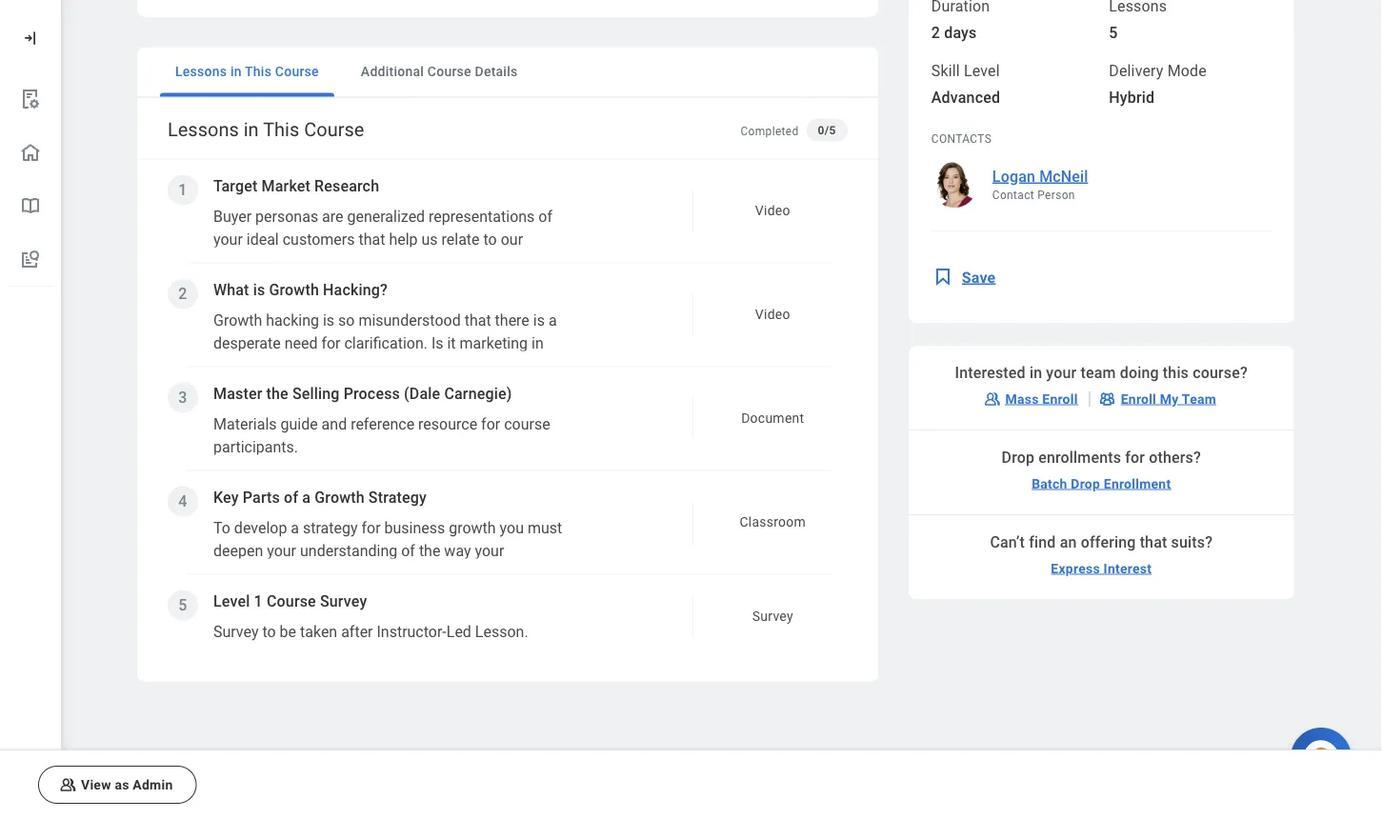 Task type: locate. For each thing, give the bounding box(es) containing it.
1 vertical spatial will
[[357, 611, 380, 629]]

real
[[309, 254, 334, 272]]

know
[[410, 566, 447, 584]]

carnegie)
[[444, 385, 512, 404]]

1 horizontal spatial will
[[357, 611, 380, 629]]

to down guide
[[297, 449, 310, 467]]

1 horizontal spatial cover
[[384, 611, 421, 629]]

contact
[[993, 189, 1035, 202]]

is left selling
[[277, 381, 289, 399]]

as left real
[[289, 254, 306, 272]]

1 horizontal spatial list
[[152, 160, 868, 677]]

to right after
[[381, 634, 395, 652]]

enroll down doing
[[1121, 392, 1157, 407]]

define
[[459, 634, 501, 652]]

growth inside growth hacking is so misunderstood that there is a desperate need for clarification. is it marketing in disguise? is it a buzz phrase used to increase salaries? is it the future of internet products? this lesson will cover what growth hacking is and more importantly what it isn't. you'll learn the common approaches to growth hacking and ways you can apply them to your work today.
[[213, 312, 262, 330]]

1 vertical spatial help
[[399, 634, 427, 652]]

deep
[[464, 254, 497, 272]]

way
[[444, 543, 471, 561]]

in inside to develop a strategy for business growth you must deepen your understanding of the way your business works. you need to know how your business compares to other businesses in your markets. this lesson will cover the three questions you need to ask yourself to help you define your growth strategy.
[[486, 588, 499, 607]]

acquisition
[[282, 345, 356, 364]]

having
[[401, 254, 448, 272]]

help left 'us' on the left of page
[[389, 231, 418, 249]]

1 vertical spatial lesson
[[309, 611, 354, 629]]

that up marketing
[[465, 312, 491, 330]]

tab list
[[137, 48, 878, 98]]

additional
[[361, 64, 424, 80]]

course
[[504, 416, 550, 434]]

5 up delivery on the top right of page
[[1109, 24, 1118, 42]]

misunderstood
[[359, 312, 461, 330]]

5 inside the lessons in this course element
[[179, 597, 187, 615]]

growth up the strategy
[[315, 489, 365, 507]]

lessons in this course element
[[137, 102, 878, 682]]

of
[[539, 208, 553, 226], [315, 277, 329, 295], [375, 381, 389, 399], [284, 489, 298, 507], [401, 543, 415, 561]]

0 vertical spatial cover
[[288, 404, 325, 422]]

need down content on the left top
[[285, 335, 318, 353]]

media classroom image
[[58, 776, 77, 795]]

0 vertical spatial lessons in this course
[[175, 64, 319, 80]]

key parts of a growth strategy
[[213, 489, 427, 507]]

as inside button
[[115, 777, 129, 793]]

help left led
[[399, 634, 427, 652]]

is down "follow"
[[281, 358, 293, 376]]

0 vertical spatial growth
[[269, 282, 319, 300]]

strategy.
[[264, 657, 322, 675]]

a right there
[[549, 312, 557, 330]]

survey down classroom
[[753, 609, 794, 625]]

1 vertical spatial 5
[[179, 597, 187, 615]]

products?
[[448, 381, 515, 399]]

0 vertical spatial 1
[[179, 182, 187, 200]]

1 horizontal spatial drop
[[1071, 476, 1101, 492]]

0 vertical spatial as
[[289, 254, 306, 272]]

help
[[389, 231, 418, 249], [399, 634, 427, 652]]

2 horizontal spatial survey
[[753, 609, 794, 625]]

list containing target market research
[[152, 160, 868, 677]]

others?
[[1149, 449, 1202, 467]]

can
[[517, 449, 542, 467]]

1 horizontal spatial 2
[[932, 24, 941, 42]]

1 enroll from the left
[[1043, 392, 1078, 407]]

parts
[[243, 489, 280, 507]]

1 horizontal spatial what
[[329, 404, 362, 422]]

5 inside the course details element
[[1109, 24, 1118, 42]]

is inside buyer personas are generalized representations of your ideal customers that help us relate to our customers as real humans. having a deep understanding of your buyer persona(s) is critical to driving content creation, product development, sales follow up, and really anything that relates to customer acquisition and retention.
[[484, 277, 495, 295]]

view as admin button
[[38, 766, 197, 804]]

reference
[[351, 416, 415, 434]]

and
[[322, 323, 347, 341], [360, 345, 385, 364], [489, 404, 514, 422], [322, 416, 347, 434], [422, 449, 447, 467]]

1 vertical spatial lessons in this course
[[168, 119, 364, 142]]

course inside the additional course details button
[[428, 64, 471, 80]]

participants.
[[213, 439, 298, 457]]

hacking down what is growth hacking?
[[266, 312, 319, 330]]

three
[[450, 611, 484, 629]]

and down learn
[[422, 449, 447, 467]]

survey down the you
[[320, 593, 367, 611]]

contact card matrix manager image
[[1098, 390, 1117, 409]]

suits?
[[1172, 533, 1213, 551]]

the up ways
[[457, 426, 478, 445]]

lessons inside the lessons in this course element
[[168, 119, 239, 142]]

is up used
[[432, 335, 444, 353]]

hacking down you'll
[[365, 449, 418, 467]]

for inside the course details element
[[1126, 449, 1145, 467]]

develop
[[234, 520, 287, 538]]

1
[[179, 182, 187, 200], [254, 593, 263, 611]]

that up interest
[[1140, 533, 1168, 551]]

2 vertical spatial growth
[[315, 489, 365, 507]]

growth up desperate at the top of page
[[213, 312, 262, 330]]

enroll right mass in the right top of the page
[[1043, 392, 1078, 407]]

1 horizontal spatial as
[[289, 254, 306, 272]]

1 vertical spatial what
[[295, 426, 328, 445]]

1 vertical spatial as
[[115, 777, 129, 793]]

a left buzz
[[309, 358, 318, 376]]

1 vertical spatial cover
[[384, 611, 421, 629]]

compares
[[278, 588, 346, 607]]

lessons
[[175, 64, 227, 80], [168, 119, 239, 142]]

0 vertical spatial customers
[[283, 231, 355, 249]]

personas
[[255, 208, 318, 226]]

0 vertical spatial is
[[432, 335, 444, 353]]

5 left markets. at the left of the page
[[179, 597, 187, 615]]

level down deepen
[[213, 593, 250, 611]]

2
[[932, 24, 941, 42], [179, 285, 187, 303]]

is up 'development,'
[[484, 277, 495, 295]]

in
[[231, 64, 242, 80], [244, 119, 259, 142], [532, 335, 544, 353], [1030, 364, 1043, 382], [486, 588, 499, 607]]

of down real
[[315, 277, 329, 295]]

express
[[1051, 561, 1100, 577]]

is left so
[[323, 312, 335, 330]]

business down strategy
[[385, 520, 445, 538]]

must
[[528, 520, 562, 538]]

will inside growth hacking is so misunderstood that there is a desperate need for clarification. is it marketing in disguise? is it a buzz phrase used to increase salaries? is it the future of internet products? this lesson will cover what growth hacking is and more importantly what it isn't. you'll learn the common approaches to growth hacking and ways you can apply them to your work today.
[[262, 404, 284, 422]]

customers
[[283, 231, 355, 249], [213, 254, 286, 272]]

and down 'really'
[[360, 345, 385, 364]]

master the selling process (dale carnegie)
[[213, 385, 512, 404]]

logan mcneil contact person
[[993, 167, 1089, 202]]

humans.
[[338, 254, 397, 272]]

works.
[[278, 566, 323, 584]]

0 vertical spatial understanding
[[213, 277, 311, 295]]

to right there
[[533, 323, 546, 341]]

0 vertical spatial lessons
[[175, 64, 227, 80]]

in inside growth hacking is so misunderstood that there is a desperate need for clarification. is it marketing in disguise? is it a buzz phrase used to increase salaries? is it the future of internet products? this lesson will cover what growth hacking is and more importantly what it isn't. you'll learn the common approaches to growth hacking and ways you can apply them to your work today.
[[532, 335, 544, 353]]

persona(s)
[[407, 277, 480, 295]]

2 inside the course details element
[[932, 24, 941, 42]]

0 vertical spatial business
[[385, 520, 445, 538]]

0 vertical spatial lesson
[[213, 404, 258, 422]]

1 horizontal spatial level
[[964, 62, 1000, 80]]

enrollment
[[1104, 476, 1171, 492]]

taken
[[300, 624, 337, 642]]

a right develop
[[291, 520, 299, 538]]

as inside buyer personas are generalized representations of your ideal customers that help us relate to our customers as real humans. having a deep understanding of your buyer persona(s) is critical to driving content creation, product development, sales follow up, and really anything that relates to customer acquisition and retention.
[[289, 254, 306, 272]]

0 vertical spatial 2
[[932, 24, 941, 42]]

tab list containing lessons in this course
[[137, 48, 878, 98]]

2 for 2 days
[[932, 24, 941, 42]]

1 vertical spatial video
[[755, 307, 791, 323]]

0 vertical spatial help
[[389, 231, 418, 249]]

yourself
[[323, 634, 378, 652]]

0 vertical spatial will
[[262, 404, 284, 422]]

growth up way
[[449, 520, 496, 538]]

1 vertical spatial lessons
[[168, 119, 239, 142]]

this inside lessons in this course 'button'
[[245, 64, 272, 80]]

drop down enrollments
[[1071, 476, 1101, 492]]

0 horizontal spatial as
[[115, 777, 129, 793]]

that down 'development,'
[[453, 323, 479, 341]]

survey for survey to be taken after instructor-led lesson.
[[213, 624, 259, 642]]

work
[[343, 472, 376, 490]]

1 vertical spatial need
[[356, 566, 389, 584]]

is right what
[[253, 282, 265, 300]]

0 horizontal spatial lesson
[[213, 404, 258, 422]]

growth up you'll
[[366, 404, 413, 422]]

cover down other
[[384, 611, 421, 629]]

lesson down salaries?
[[213, 404, 258, 422]]

0 horizontal spatial level
[[213, 593, 250, 611]]

growth
[[269, 282, 319, 300], [213, 312, 262, 330], [315, 489, 365, 507]]

1 horizontal spatial enroll
[[1121, 392, 1157, 407]]

4
[[179, 493, 187, 511]]

growth
[[366, 404, 413, 422], [314, 449, 361, 467], [449, 520, 496, 538], [213, 657, 261, 675]]

1 vertical spatial level
[[213, 593, 250, 611]]

2 horizontal spatial need
[[356, 566, 389, 584]]

isn't.
[[344, 426, 375, 445]]

course?
[[1193, 364, 1248, 382]]

what down selling
[[295, 426, 328, 445]]

growth down real
[[269, 282, 319, 300]]

0 horizontal spatial 5
[[179, 597, 187, 615]]

will down other
[[357, 611, 380, 629]]

you down common
[[490, 449, 514, 467]]

need down markets. at the left of the page
[[241, 634, 275, 652]]

a up the strategy
[[302, 489, 311, 507]]

level 1 course survey
[[213, 593, 367, 611]]

completed
[[741, 125, 799, 138]]

will up 'importantly'
[[262, 404, 284, 422]]

video for buyer personas are generalized representations of your ideal customers that help us relate to our customers as real humans. having a deep understanding of your buyer persona(s) is critical to driving content creation, product development, sales follow up, and really anything that relates to customer acquisition and retention.
[[755, 203, 791, 219]]

1 horizontal spatial 1
[[254, 593, 263, 611]]

your left work
[[309, 472, 339, 490]]

as right view
[[115, 777, 129, 793]]

mass enroll
[[1006, 392, 1078, 407]]

advanced
[[932, 88, 1001, 106]]

for down carnegie)
[[481, 416, 500, 434]]

0 horizontal spatial drop
[[1002, 449, 1035, 467]]

0 horizontal spatial what
[[295, 426, 328, 445]]

1 horizontal spatial 5
[[1109, 24, 1118, 42]]

additional course details button
[[346, 48, 533, 97]]

of up know
[[401, 543, 415, 561]]

of down phrase
[[375, 381, 389, 399]]

a
[[452, 254, 460, 272], [549, 312, 557, 330], [309, 358, 318, 376], [302, 489, 311, 507], [291, 520, 299, 538]]

person
[[1038, 189, 1076, 202]]

2 vertical spatial business
[[213, 588, 274, 607]]

0 horizontal spatial will
[[262, 404, 284, 422]]

0 vertical spatial level
[[964, 62, 1000, 80]]

enroll my team
[[1121, 392, 1217, 407]]

1 horizontal spatial need
[[285, 335, 318, 353]]

2 left what
[[179, 285, 187, 303]]

salaries?
[[213, 381, 274, 399]]

importantly
[[213, 426, 291, 445]]

0 horizontal spatial 1
[[179, 182, 187, 200]]

level
[[964, 62, 1000, 80], [213, 593, 250, 611]]

it
[[447, 335, 456, 353], [297, 358, 306, 376], [293, 381, 302, 399], [332, 426, 340, 445]]

0 vertical spatial need
[[285, 335, 318, 353]]

questions
[[488, 611, 555, 629]]

1 left compares
[[254, 593, 263, 611]]

1 vertical spatial hacking
[[417, 404, 470, 422]]

and up common
[[489, 404, 514, 422]]

2 enroll from the left
[[1121, 392, 1157, 407]]

the up know
[[419, 543, 441, 561]]

this inside growth hacking is so misunderstood that there is a desperate need for clarification. is it marketing in disguise? is it a buzz phrase used to increase salaries? is it the future of internet products? this lesson will cover what growth hacking is and more importantly what it isn't. you'll learn the common approaches to growth hacking and ways you can apply them to your work today.
[[519, 381, 548, 399]]

0 vertical spatial drop
[[1002, 449, 1035, 467]]

2 inside the lessons in this course element
[[179, 285, 187, 303]]

1 vertical spatial 2
[[179, 285, 187, 303]]

ask
[[296, 634, 320, 652]]

1 vertical spatial growth
[[213, 312, 262, 330]]

your inside growth hacking is so misunderstood that there is a desperate need for clarification. is it marketing in disguise? is it a buzz phrase used to increase salaries? is it the future of internet products? this lesson will cover what growth hacking is and more importantly what it isn't. you'll learn the common approaches to growth hacking and ways you can apply them to your work today.
[[309, 472, 339, 490]]

and right guide
[[322, 416, 347, 434]]

lesson inside to develop a strategy for business growth you must deepen your understanding of the way your business works. you need to know how your business compares to other businesses in your markets. this lesson will cover the three questions you need to ask yourself to help you define your growth strategy.
[[309, 611, 354, 629]]

a inside buyer personas are generalized representations of your ideal customers that help us relate to our customers as real humans. having a deep understanding of your buyer persona(s) is critical to driving content creation, product development, sales follow up, and really anything that relates to customer acquisition and retention.
[[452, 254, 460, 272]]

2 vertical spatial need
[[241, 634, 275, 652]]

to develop a strategy for business growth you must deepen your understanding of the way your business works. you need to know how your business compares to other businesses in your markets. this lesson will cover the three questions you need to ask yourself to help you define your growth strategy.
[[213, 520, 562, 675]]

of inside growth hacking is so misunderstood that there is a desperate need for clarification. is it marketing in disguise? is it a buzz phrase used to increase salaries? is it the future of internet products? this lesson will cover what growth hacking is and more importantly what it isn't. you'll learn the common approaches to growth hacking and ways you can apply them to your work today.
[[375, 381, 389, 399]]

resource
[[418, 416, 478, 434]]

0 vertical spatial video
[[755, 203, 791, 219]]

5
[[1109, 24, 1118, 42], [179, 597, 187, 615]]

0 horizontal spatial cover
[[288, 404, 325, 422]]

future
[[331, 381, 371, 399]]

to right used
[[444, 358, 457, 376]]

what is growth hacking?
[[213, 282, 388, 300]]

creation,
[[318, 300, 376, 318]]

for up buzz
[[322, 335, 341, 353]]

1 horizontal spatial lesson
[[309, 611, 354, 629]]

customers up real
[[283, 231, 355, 249]]

hacking up learn
[[417, 404, 470, 422]]

list
[[0, 72, 61, 287], [152, 160, 868, 677]]

to up other
[[393, 566, 407, 584]]

your up mass enroll
[[1047, 364, 1077, 382]]

understanding
[[213, 277, 311, 295], [300, 543, 398, 561]]

0 vertical spatial what
[[329, 404, 362, 422]]

you
[[327, 566, 352, 584]]

for up enrollment
[[1126, 449, 1145, 467]]

logan
[[993, 167, 1036, 186]]

1 vertical spatial understanding
[[300, 543, 398, 561]]

you down markets. at the left of the page
[[213, 634, 238, 652]]

view
[[81, 777, 111, 793]]

for down strategy
[[362, 520, 381, 538]]

business down deepen
[[213, 566, 274, 584]]

1 vertical spatial drop
[[1071, 476, 1101, 492]]

understanding inside to develop a strategy for business growth you must deepen your understanding of the way your business works. you need to know how your business compares to other businesses in your markets. this lesson will cover the three questions you need to ask yourself to help you define your growth strategy.
[[300, 543, 398, 561]]

0 horizontal spatial 2
[[179, 285, 187, 303]]

instructor-
[[377, 624, 447, 642]]

level up advanced
[[964, 62, 1000, 80]]

0 vertical spatial 5
[[1109, 24, 1118, 42]]

0 horizontal spatial survey
[[213, 624, 259, 642]]

what down future
[[329, 404, 362, 422]]

2 video from the top
[[755, 307, 791, 323]]

retention.
[[389, 345, 453, 364]]

mass enroll link
[[975, 384, 1090, 415]]

lesson up the yourself
[[309, 611, 354, 629]]

understanding up the you
[[300, 543, 398, 561]]

and down 'creation,'
[[322, 323, 347, 341]]

a down relate
[[452, 254, 460, 272]]

cover inside to develop a strategy for business growth you must deepen your understanding of the way your business works. you need to know how your business compares to other businesses in your markets. this lesson will cover the three questions you need to ask yourself to help you define your growth strategy.
[[384, 611, 421, 629]]

to
[[484, 231, 497, 249], [548, 277, 562, 295], [533, 323, 546, 341], [444, 358, 457, 376], [297, 449, 310, 467], [292, 472, 306, 490], [393, 566, 407, 584], [350, 588, 363, 607], [262, 624, 276, 642], [278, 634, 292, 652], [381, 634, 395, 652]]

need up other
[[356, 566, 389, 584]]

1 vertical spatial is
[[281, 358, 293, 376]]

your
[[213, 231, 243, 249], [332, 277, 362, 295], [1047, 364, 1077, 382], [309, 472, 339, 490], [267, 543, 296, 561], [475, 543, 504, 561], [483, 566, 512, 584], [502, 588, 532, 607], [505, 634, 534, 652]]

business up markets. at the left of the page
[[213, 588, 274, 607]]

0 horizontal spatial enroll
[[1043, 392, 1078, 407]]

this inside to develop a strategy for business growth you must deepen your understanding of the way your business works. you need to know how your business compares to other businesses in your markets. this lesson will cover the three questions you need to ask yourself to help you define your growth strategy.
[[276, 611, 305, 629]]

1 video from the top
[[755, 203, 791, 219]]

0 horizontal spatial list
[[0, 72, 61, 287]]



Task type: describe. For each thing, give the bounding box(es) containing it.
used
[[407, 358, 440, 376]]

delivery mode hybrid
[[1109, 62, 1207, 106]]

is right there
[[533, 312, 545, 330]]

desperate
[[213, 335, 281, 353]]

lessons inside lessons in this course 'button'
[[175, 64, 227, 80]]

2 vertical spatial hacking
[[365, 449, 418, 467]]

and inside the materials guide and reference resource for course participants.
[[322, 416, 347, 434]]

offering
[[1081, 533, 1136, 551]]

video for growth hacking is so misunderstood that there is a desperate need for clarification. is it marketing in disguise? is it a buzz phrase used to increase salaries? is it the future of internet products? this lesson will cover what growth hacking is and more importantly what it isn't. you'll learn the common approaches to growth hacking and ways you can apply them to your work today.
[[755, 307, 791, 323]]

that inside the course details element
[[1140, 533, 1168, 551]]

0 vertical spatial hacking
[[266, 312, 319, 330]]

transformation import image
[[21, 29, 40, 48]]

survey to be taken after instructor-led lesson.
[[213, 624, 528, 642]]

learn
[[419, 426, 453, 445]]

development,
[[436, 300, 527, 318]]

you down three
[[431, 634, 455, 652]]

media classroom image
[[983, 390, 1002, 409]]

selling
[[293, 385, 340, 404]]

you inside growth hacking is so misunderstood that there is a desperate need for clarification. is it marketing in disguise? is it a buzz phrase used to increase salaries? is it the future of internet products? this lesson will cover what growth hacking is and more importantly what it isn't. you'll learn the common approaches to growth hacking and ways you can apply them to your work today.
[[490, 449, 514, 467]]

to right them
[[292, 472, 306, 490]]

apply
[[213, 472, 250, 490]]

buzz
[[321, 358, 354, 376]]

buyer
[[213, 208, 252, 226]]

your down 'questions'
[[505, 634, 534, 652]]

additional course details
[[361, 64, 518, 80]]

of right parts
[[284, 489, 298, 507]]

2 days
[[932, 24, 977, 42]]

cover inside growth hacking is so misunderstood that there is a desperate need for clarification. is it marketing in disguise? is it a buzz phrase used to increase salaries? is it the future of internet products? this lesson will cover what growth hacking is and more importantly what it isn't. you'll learn the common approaches to growth hacking and ways you can apply them to your work today.
[[288, 404, 325, 422]]

will inside to develop a strategy for business growth you must deepen your understanding of the way your business works. you need to know how your business compares to other businesses in your markets. this lesson will cover the three questions you need to ask yourself to help you define your growth strategy.
[[357, 611, 380, 629]]

your right the how
[[483, 566, 512, 584]]

mcneil
[[1040, 167, 1089, 186]]

lessons in this course button
[[160, 48, 334, 97]]

what
[[213, 282, 249, 300]]

businesses
[[406, 588, 483, 607]]

survey for survey
[[753, 609, 794, 625]]

find
[[1029, 533, 1056, 551]]

there
[[495, 312, 530, 330]]

doing
[[1120, 364, 1159, 382]]

team
[[1182, 392, 1217, 407]]

markets.
[[213, 611, 273, 629]]

lesson inside growth hacking is so misunderstood that there is a desperate need for clarification. is it marketing in disguise? is it a buzz phrase used to increase salaries? is it the future of internet products? this lesson will cover what growth hacking is and more importantly what it isn't. you'll learn the common approaches to growth hacking and ways you can apply them to your work today.
[[213, 404, 258, 422]]

1 horizontal spatial survey
[[320, 593, 367, 611]]

level inside skill level advanced
[[964, 62, 1000, 80]]

enroll my team link
[[1091, 384, 1228, 415]]

list inside the lessons in this course element
[[152, 160, 868, 677]]

save
[[962, 268, 996, 287]]

to left the ask
[[278, 634, 292, 652]]

after
[[341, 624, 373, 642]]

in inside 'button'
[[231, 64, 242, 80]]

disguise?
[[213, 358, 277, 376]]

clarification.
[[344, 335, 428, 353]]

our
[[501, 231, 523, 249]]

it left "isn't."
[[332, 426, 340, 445]]

admin
[[133, 777, 173, 793]]

for inside the materials guide and reference resource for course participants.
[[481, 416, 500, 434]]

enrollments
[[1039, 449, 1122, 467]]

batch
[[1032, 476, 1068, 492]]

that up humans.
[[359, 231, 385, 249]]

are
[[322, 208, 344, 226]]

your inside the course details element
[[1047, 364, 1077, 382]]

interest
[[1104, 561, 1152, 577]]

that inside growth hacking is so misunderstood that there is a desperate need for clarification. is it marketing in disguise? is it a buzz phrase used to increase salaries? is it the future of internet products? this lesson will cover what growth hacking is and more importantly what it isn't. you'll learn the common approaches to growth hacking and ways you can apply them to your work today.
[[465, 312, 491, 330]]

level inside the lessons in this course element
[[213, 593, 250, 611]]

your right way
[[475, 543, 504, 561]]

up,
[[298, 323, 318, 341]]

to
[[213, 520, 231, 538]]

2 vertical spatial is
[[277, 381, 289, 399]]

your up 'questions'
[[502, 588, 532, 607]]

your down buyer
[[213, 231, 243, 249]]

understanding inside buyer personas are generalized representations of your ideal customers that help us relate to our customers as real humans. having a deep understanding of your buyer persona(s) is critical to driving content creation, product development, sales follow up, and really anything that relates to customer acquisition and retention.
[[213, 277, 311, 295]]

document
[[742, 411, 805, 427]]

to left other
[[350, 588, 363, 607]]

hacking?
[[323, 282, 388, 300]]

product
[[380, 300, 432, 318]]

it left marketing
[[447, 335, 456, 353]]

ideal
[[247, 231, 279, 249]]

the up guide
[[266, 385, 289, 404]]

growth up work
[[314, 449, 361, 467]]

be
[[280, 624, 296, 642]]

them
[[254, 472, 288, 490]]

course details element
[[909, 0, 1295, 622]]

delivery
[[1109, 62, 1164, 80]]

0/5
[[818, 124, 836, 137]]

can't find an offering that suits?
[[990, 533, 1213, 551]]

the down businesses
[[425, 611, 446, 629]]

media mylearning image
[[932, 266, 955, 289]]

your up works. on the bottom
[[267, 543, 296, 561]]

help inside buyer personas are generalized representations of your ideal customers that help us relate to our customers as real humans. having a deep understanding of your buyer persona(s) is critical to driving content creation, product development, sales follow up, and really anything that relates to customer acquisition and retention.
[[389, 231, 418, 249]]

my
[[1160, 392, 1179, 407]]

of right representations
[[539, 208, 553, 226]]

generalized
[[347, 208, 425, 226]]

it up selling
[[297, 358, 306, 376]]

to left be
[[262, 624, 276, 642]]

materials guide and reference resource for course participants.
[[213, 416, 550, 457]]

to right critical
[[548, 277, 562, 295]]

it up guide
[[293, 381, 302, 399]]

a inside to develop a strategy for business growth you must deepen your understanding of the way your business works. you need to know how your business compares to other businesses in your markets. this lesson will cover the three questions you need to ask yourself to help you define your growth strategy.
[[291, 520, 299, 538]]

follow
[[253, 323, 295, 341]]

skill
[[932, 62, 960, 80]]

1 vertical spatial 1
[[254, 593, 263, 611]]

phrase
[[357, 358, 403, 376]]

today.
[[379, 472, 420, 490]]

driving
[[213, 300, 259, 318]]

for inside growth hacking is so misunderstood that there is a desperate need for clarification. is it marketing in disguise? is it a buzz phrase used to increase salaries? is it the future of internet products? this lesson will cover what growth hacking is and more importantly what it isn't. you'll learn the common approaches to growth hacking and ways you can apply them to your work today.
[[322, 335, 341, 353]]

to left our
[[484, 231, 497, 249]]

need inside growth hacking is so misunderstood that there is a desperate need for clarification. is it marketing in disguise? is it a buzz phrase used to increase salaries? is it the future of internet products? this lesson will cover what growth hacking is and more importantly what it isn't. you'll learn the common approaches to growth hacking and ways you can apply them to your work today.
[[285, 335, 318, 353]]

course inside lessons in this course 'button'
[[275, 64, 319, 80]]

is down products?
[[474, 404, 485, 422]]

target market research
[[213, 178, 379, 196]]

(dale
[[404, 385, 441, 404]]

internet
[[393, 381, 444, 399]]

2 for 2
[[179, 285, 187, 303]]

sales
[[213, 323, 249, 341]]

0 horizontal spatial need
[[241, 634, 275, 652]]

home image
[[19, 141, 42, 164]]

you left must
[[500, 520, 524, 538]]

save button
[[932, 255, 1008, 300]]

growth down markets. at the left of the page
[[213, 657, 261, 675]]

1 vertical spatial customers
[[213, 254, 286, 272]]

batch drop enrollment link
[[1024, 469, 1179, 500]]

market
[[262, 178, 311, 196]]

of inside to develop a strategy for business growth you must deepen your understanding of the way your business works. you need to know how your business compares to other businesses in your markets. this lesson will cover the three questions you need to ask yourself to help you define your growth strategy.
[[401, 543, 415, 561]]

express interest link
[[1044, 554, 1160, 584]]

report parameter image
[[19, 88, 42, 111]]

strategy
[[303, 520, 358, 538]]

your up 'creation,'
[[332, 277, 362, 295]]

interested
[[955, 364, 1026, 382]]

in inside the course details element
[[1030, 364, 1043, 382]]

research
[[315, 178, 379, 196]]

target
[[213, 178, 258, 196]]

can't
[[990, 533, 1025, 551]]

really
[[351, 323, 387, 341]]

key
[[213, 489, 239, 507]]

1 vertical spatial business
[[213, 566, 274, 584]]

lessons in this course inside 'button'
[[175, 64, 319, 80]]

master
[[213, 385, 262, 404]]

us
[[422, 231, 438, 249]]

classroom
[[740, 515, 806, 531]]

help inside to develop a strategy for business growth you must deepen your understanding of the way your business works. you need to know how your business compares to other businesses in your markets. this lesson will cover the three questions you need to ask yourself to help you define your growth strategy.
[[399, 634, 427, 652]]

batch drop enrollment
[[1032, 476, 1171, 492]]

the down buzz
[[306, 381, 327, 399]]

this
[[1163, 364, 1189, 382]]

for inside to develop a strategy for business growth you must deepen your understanding of the way your business works. you need to know how your business compares to other businesses in your markets. this lesson will cover the three questions you need to ask yourself to help you define your growth strategy.
[[362, 520, 381, 538]]

drop inside 'link'
[[1071, 476, 1101, 492]]

book open image
[[19, 194, 42, 217]]



Task type: vqa. For each thing, say whether or not it's contained in the screenshot.
Age's Group
no



